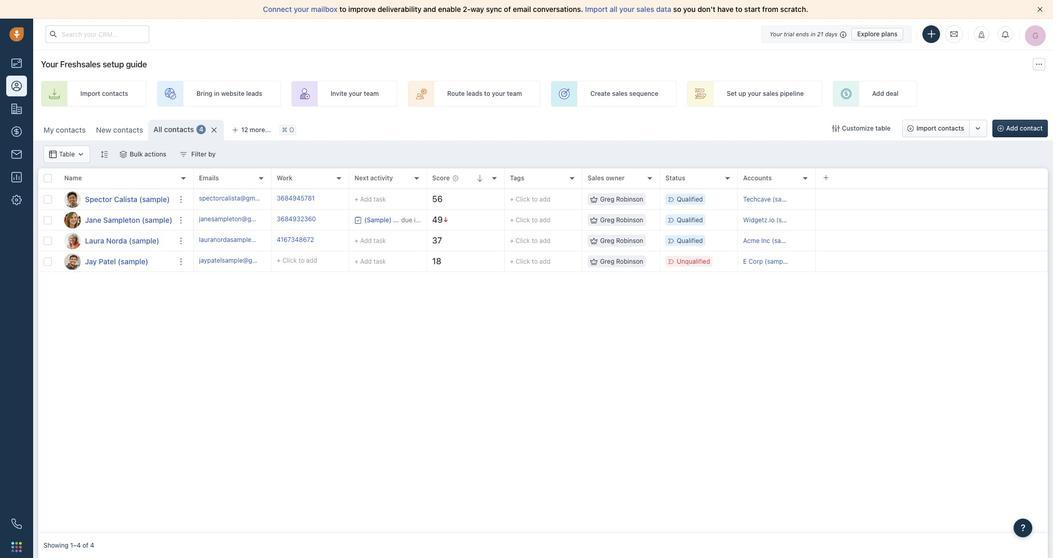 Task type: describe. For each thing, give the bounding box(es) containing it.
greg robinson for 37
[[600, 237, 644, 245]]

press space to select this row. row containing spector calista (sample)
[[38, 189, 194, 210]]

spector calista (sample) link
[[85, 194, 170, 205]]

enable
[[438, 5, 461, 13]]

my contacts
[[44, 125, 86, 134]]

press space to select this row. row containing 18
[[194, 251, 1048, 272]]

pipeline
[[780, 90, 804, 98]]

2
[[421, 216, 425, 224]]

start
[[745, 5, 761, 13]]

conversations.
[[533, 5, 583, 13]]

container_wx8msf4aqz5i3rn1 image for janesampleton@gmail.com 3684932360
[[591, 216, 598, 224]]

spectorcalista@gmail.com 3684945781
[[199, 194, 315, 202]]

laura norda (sample) link
[[85, 236, 159, 246]]

0 horizontal spatial sales
[[612, 90, 628, 98]]

next activity
[[355, 174, 393, 182]]

+ add task for 37
[[355, 237, 386, 244]]

work
[[277, 174, 293, 182]]

add for 56
[[360, 195, 372, 203]]

import for import contacts button
[[917, 124, 937, 132]]

robinson for 37
[[616, 237, 644, 245]]

deliverability
[[378, 5, 422, 13]]

add deal link
[[833, 81, 918, 107]]

patel
[[99, 257, 116, 266]]

press space to select this row. row containing 37
[[194, 231, 1048, 251]]

container_wx8msf4aqz5i3rn1 image inside table popup button
[[77, 151, 85, 158]]

cell for 18
[[816, 251, 1048, 272]]

e corp (sample) link
[[743, 258, 791, 265]]

email
[[513, 5, 531, 13]]

greg for 18
[[600, 258, 615, 265]]

(sample) for acme inc (sample)
[[772, 237, 798, 245]]

bring in website leads link
[[157, 81, 281, 107]]

laura norda (sample)
[[85, 236, 159, 245]]

add for 37
[[360, 237, 372, 244]]

your freshsales setup guide
[[41, 60, 147, 69]]

table
[[876, 124, 891, 132]]

create sales sequence
[[591, 90, 659, 98]]

don't
[[698, 5, 716, 13]]

emails
[[199, 174, 219, 182]]

so
[[674, 5, 682, 13]]

your right all on the right
[[620, 5, 635, 13]]

add for 56
[[540, 195, 551, 203]]

route leads to your team link
[[408, 81, 541, 107]]

acme inc (sample) link
[[743, 237, 798, 245]]

you
[[684, 5, 696, 13]]

set
[[727, 90, 737, 98]]

bulk actions button
[[113, 146, 173, 163]]

in for due in 2 days
[[414, 216, 419, 224]]

techcave (sample)
[[743, 195, 799, 203]]

1 horizontal spatial of
[[504, 5, 511, 13]]

activity
[[370, 174, 393, 182]]

accounts
[[743, 174, 772, 182]]

jay patel (sample) link
[[85, 256, 148, 267]]

s image
[[64, 191, 81, 208]]

due
[[401, 216, 412, 224]]

1 team from the left
[[364, 90, 379, 98]]

(sample) for laura norda (sample)
[[129, 236, 159, 245]]

your right invite
[[349, 90, 362, 98]]

what's new image
[[978, 31, 986, 38]]

container_wx8msf4aqz5i3rn1 image for bulk actions
[[120, 151, 127, 158]]

corp
[[749, 258, 763, 265]]

(sample) for jane sampleton (sample)
[[142, 215, 172, 224]]

showing
[[44, 542, 69, 550]]

your left mailbox
[[294, 5, 309, 13]]

guide
[[126, 60, 147, 69]]

freshsales
[[60, 60, 101, 69]]

close image
[[1038, 7, 1043, 12]]

1 leads from the left
[[246, 90, 262, 98]]

lauranordasample@gmail.com link
[[199, 235, 287, 246]]

3684945781 link
[[277, 194, 315, 205]]

greg for 37
[[600, 237, 615, 245]]

contacts inside button
[[938, 124, 965, 132]]

data
[[656, 5, 672, 13]]

4167348672
[[277, 236, 314, 244]]

showing 1–4 of 4
[[44, 542, 94, 550]]

my
[[44, 125, 54, 134]]

(sample) for jay patel (sample)
[[118, 257, 148, 266]]

(sample) for spector calista (sample)
[[139, 195, 170, 204]]

click for 37
[[516, 237, 530, 245]]

name column header
[[59, 169, 194, 189]]

score
[[432, 174, 450, 182]]

0 horizontal spatial of
[[83, 542, 88, 550]]

janesampleton@gmail.com
[[199, 215, 278, 223]]

task for 18
[[374, 257, 386, 265]]

bulk
[[130, 150, 143, 158]]

website
[[221, 90, 245, 98]]

1–4
[[70, 542, 81, 550]]

⌘ o
[[282, 126, 294, 134]]

cell for 37
[[816, 231, 1048, 251]]

explore plans
[[858, 30, 898, 38]]

actions
[[145, 150, 166, 158]]

grid containing 56
[[38, 167, 1048, 534]]

create
[[591, 90, 611, 98]]

and
[[424, 5, 436, 13]]

style_myh0__igzzd8unmi image
[[101, 151, 108, 158]]

table
[[59, 151, 75, 158]]

3684932360
[[277, 215, 316, 223]]

lauranordasample@gmail.com
[[199, 236, 287, 244]]

filter by button
[[173, 146, 222, 163]]

ends
[[796, 30, 809, 37]]

greg robinson for 18
[[600, 258, 644, 265]]

press space to select this row. row containing laura norda (sample)
[[38, 231, 194, 251]]

connect
[[263, 5, 292, 13]]

import contacts button
[[903, 120, 970, 137]]

janesampleton@gmail.com link
[[199, 215, 278, 226]]

press space to select this row. row containing jane sampleton (sample)
[[38, 210, 194, 231]]

2 leads from the left
[[467, 90, 483, 98]]

techcave (sample) link
[[743, 195, 799, 203]]

scratch.
[[781, 5, 809, 13]]

21
[[818, 30, 824, 37]]

route leads to your team
[[447, 90, 522, 98]]

connect your mailbox link
[[263, 5, 340, 13]]

filter
[[191, 150, 207, 158]]

up
[[739, 90, 746, 98]]

j image for jay patel (sample)
[[64, 253, 81, 270]]

Search your CRM... text field
[[46, 25, 149, 43]]

your for your freshsales setup guide
[[41, 60, 58, 69]]

customize table button
[[826, 120, 898, 137]]

janesampleton@gmail.com 3684932360
[[199, 215, 316, 223]]

0 horizontal spatial days
[[427, 216, 440, 224]]

12 more... button
[[227, 123, 277, 137]]

+ click to add for 37
[[510, 237, 551, 245]]

route
[[447, 90, 465, 98]]

37
[[432, 236, 442, 245]]

add contact
[[1007, 124, 1043, 132]]

add contact button
[[993, 120, 1048, 137]]

laura
[[85, 236, 104, 245]]

18
[[432, 257, 442, 266]]

in for bring in website leads
[[214, 90, 220, 98]]

container_wx8msf4aqz5i3rn1 image for spectorcalista@gmail.com 3684945781
[[591, 196, 598, 203]]

add for 37
[[540, 237, 551, 245]]

l image
[[64, 233, 81, 249]]



Task type: locate. For each thing, give the bounding box(es) containing it.
import contacts for import contacts link at the left of page
[[80, 90, 128, 98]]

import contacts link
[[41, 81, 147, 107]]

4 robinson from the top
[[616, 258, 644, 265]]

container_wx8msf4aqz5i3rn1 image for customize table
[[833, 125, 840, 132]]

0 horizontal spatial your
[[41, 60, 58, 69]]

my contacts button
[[38, 120, 91, 141], [44, 125, 86, 134]]

(sample) down laura norda (sample) link
[[118, 257, 148, 266]]

3 greg from the top
[[600, 237, 615, 245]]

spectorcalista@gmail.com
[[199, 194, 276, 202]]

sales left data
[[637, 5, 655, 13]]

add
[[873, 90, 884, 98], [1007, 124, 1019, 132], [360, 195, 372, 203], [360, 237, 372, 244], [360, 257, 372, 265]]

set up your sales pipeline link
[[688, 81, 823, 107]]

sales
[[637, 5, 655, 13], [612, 90, 628, 98], [763, 90, 779, 98]]

+ add task for 56
[[355, 195, 386, 203]]

new
[[96, 125, 111, 134]]

spectorcalista@gmail.com link
[[199, 194, 276, 205]]

way
[[471, 5, 484, 13]]

0 horizontal spatial team
[[364, 90, 379, 98]]

container_wx8msf4aqz5i3rn1 image inside customize table 'button'
[[833, 125, 840, 132]]

4167348672 link
[[277, 235, 314, 246]]

0 vertical spatial import
[[585, 5, 608, 13]]

3 qualified from the top
[[677, 237, 703, 245]]

days right 21
[[825, 30, 838, 37]]

(sample) right corp on the right of page
[[765, 258, 791, 265]]

widgetz.io
[[743, 216, 775, 224]]

1 horizontal spatial import
[[585, 5, 608, 13]]

0 vertical spatial + add task
[[355, 195, 386, 203]]

1 horizontal spatial leads
[[467, 90, 483, 98]]

0 vertical spatial j image
[[64, 212, 81, 228]]

leads right website on the left top
[[246, 90, 262, 98]]

row group
[[38, 189, 194, 272], [194, 189, 1048, 272]]

0 horizontal spatial leads
[[246, 90, 262, 98]]

0 vertical spatial of
[[504, 5, 511, 13]]

inc
[[762, 237, 770, 245]]

freshworks switcher image
[[11, 542, 22, 553]]

widgetz.io (sample) link
[[743, 216, 802, 224]]

your left trial
[[770, 30, 782, 37]]

days right 2
[[427, 216, 440, 224]]

3 robinson from the top
[[616, 237, 644, 245]]

unqualified
[[677, 258, 710, 265]]

container_wx8msf4aqz5i3rn1 image
[[833, 125, 840, 132], [49, 151, 57, 158], [120, 151, 127, 158], [355, 216, 362, 224], [591, 237, 598, 244]]

2 + add task from the top
[[355, 237, 386, 244]]

1 vertical spatial of
[[83, 542, 88, 550]]

spector calista (sample)
[[85, 195, 170, 204]]

4 + click to add from the top
[[510, 258, 551, 265]]

+ add task
[[355, 195, 386, 203], [355, 237, 386, 244], [355, 257, 386, 265]]

2 vertical spatial in
[[414, 216, 419, 224]]

robinson for 56
[[616, 195, 644, 203]]

trial
[[784, 30, 795, 37]]

container_wx8msf4aqz5i3rn1 image inside "filter by" button
[[180, 151, 187, 158]]

1 vertical spatial import contacts
[[917, 124, 965, 132]]

greg for 56
[[600, 195, 615, 203]]

1 vertical spatial days
[[427, 216, 440, 224]]

leads
[[246, 90, 262, 98], [467, 90, 483, 98]]

create sales sequence link
[[551, 81, 677, 107]]

press space to select this row. row containing 49
[[194, 210, 1048, 231]]

owner
[[606, 174, 625, 182]]

3 + click to add from the top
[[510, 237, 551, 245]]

56
[[432, 194, 443, 204]]

task for 56
[[374, 195, 386, 203]]

set up your sales pipeline
[[727, 90, 804, 98]]

1 horizontal spatial days
[[825, 30, 838, 37]]

1 vertical spatial your
[[41, 60, 58, 69]]

1 vertical spatial j image
[[64, 253, 81, 270]]

2 vertical spatial task
[[374, 257, 386, 265]]

cell for 56
[[816, 189, 1048, 209]]

jay
[[85, 257, 97, 266]]

of right the 1–4
[[83, 542, 88, 550]]

2 cell from the top
[[816, 210, 1048, 230]]

(sample) right inc
[[772, 237, 798, 245]]

import contacts group
[[903, 120, 987, 137]]

1 horizontal spatial import contacts
[[917, 124, 965, 132]]

container_wx8msf4aqz5i3rn1 image
[[77, 151, 85, 158], [180, 151, 187, 158], [591, 196, 598, 203], [591, 216, 598, 224], [591, 258, 598, 265]]

new contacts button
[[91, 120, 148, 141], [96, 125, 143, 134]]

3 task from the top
[[374, 257, 386, 265]]

your
[[770, 30, 782, 37], [41, 60, 58, 69]]

2 + click to add from the top
[[510, 216, 551, 224]]

robinson for 18
[[616, 258, 644, 265]]

1 horizontal spatial in
[[414, 216, 419, 224]]

1 vertical spatial import
[[80, 90, 100, 98]]

table button
[[44, 146, 90, 163]]

import left all on the right
[[585, 5, 608, 13]]

import contacts inside button
[[917, 124, 965, 132]]

1 robinson from the top
[[616, 195, 644, 203]]

(sample) for e corp (sample)
[[765, 258, 791, 265]]

import contacts for import contacts button
[[917, 124, 965, 132]]

tags
[[510, 174, 525, 182]]

e
[[743, 258, 747, 265]]

1 greg from the top
[[600, 195, 615, 203]]

explore plans link
[[852, 28, 904, 40]]

task for 37
[[374, 237, 386, 244]]

(sample) up the 'widgetz.io (sample)'
[[773, 195, 799, 203]]

bulk actions
[[130, 150, 166, 158]]

explore
[[858, 30, 880, 38]]

4 right the 1–4
[[90, 542, 94, 550]]

0 vertical spatial import contacts
[[80, 90, 128, 98]]

click for 56
[[516, 195, 530, 203]]

+ click to add for 56
[[510, 195, 551, 203]]

3 cell from the top
[[816, 231, 1048, 251]]

+ click to add
[[510, 195, 551, 203], [510, 216, 551, 224], [510, 237, 551, 245], [510, 258, 551, 265]]

your left freshsales
[[41, 60, 58, 69]]

1 vertical spatial 4
[[90, 542, 94, 550]]

(sample) down jane sampleton (sample) link
[[129, 236, 159, 245]]

sync
[[486, 5, 502, 13]]

0 vertical spatial 4
[[199, 126, 203, 133]]

container_wx8msf4aqz5i3rn1 image inside the bulk actions button
[[120, 151, 127, 158]]

0 horizontal spatial import contacts
[[80, 90, 128, 98]]

task
[[374, 195, 386, 203], [374, 237, 386, 244], [374, 257, 386, 265]]

jane sampleton (sample) link
[[85, 215, 172, 225]]

2 j image from the top
[[64, 253, 81, 270]]

1 horizontal spatial 4
[[199, 126, 203, 133]]

spector
[[85, 195, 112, 204]]

3 greg robinson from the top
[[600, 237, 644, 245]]

2 horizontal spatial sales
[[763, 90, 779, 98]]

2-
[[463, 5, 471, 13]]

2 greg robinson from the top
[[600, 216, 644, 224]]

customize table
[[842, 124, 891, 132]]

add for 18
[[360, 257, 372, 265]]

import contacts
[[80, 90, 128, 98], [917, 124, 965, 132]]

import down your freshsales setup guide
[[80, 90, 100, 98]]

phone element
[[6, 514, 27, 535]]

click for 18
[[516, 258, 530, 265]]

your right route
[[492, 90, 505, 98]]

(sample) right calista
[[139, 195, 170, 204]]

import right table
[[917, 124, 937, 132]]

of right sync
[[504, 5, 511, 13]]

send email image
[[951, 30, 958, 39]]

in left 2
[[414, 216, 419, 224]]

in inside press space to select this row. row
[[414, 216, 419, 224]]

(sample)
[[139, 195, 170, 204], [773, 195, 799, 203], [142, 215, 172, 224], [777, 216, 802, 224], [129, 236, 159, 245], [772, 237, 798, 245], [118, 257, 148, 266], [765, 258, 791, 265]]

2 robinson from the top
[[616, 216, 644, 224]]

0 horizontal spatial in
[[214, 90, 220, 98]]

0 horizontal spatial 4
[[90, 542, 94, 550]]

0 vertical spatial your
[[770, 30, 782, 37]]

jaypatelsample@gmail.com + click to add
[[199, 257, 317, 264]]

1 cell from the top
[[816, 189, 1048, 209]]

name row
[[38, 169, 194, 189]]

all contacts link
[[154, 124, 194, 135]]

qualified for 37
[[677, 237, 703, 245]]

2 team from the left
[[507, 90, 522, 98]]

add
[[540, 195, 551, 203], [540, 216, 551, 224], [540, 237, 551, 245], [306, 257, 317, 264], [540, 258, 551, 265]]

1 vertical spatial in
[[214, 90, 220, 98]]

0 horizontal spatial import
[[80, 90, 100, 98]]

container_wx8msf4aqz5i3rn1 image for jaypatelsample@gmail.com + click to add
[[591, 258, 598, 265]]

container_wx8msf4aqz5i3rn1 image for table
[[49, 151, 57, 158]]

import for import contacts link at the left of page
[[80, 90, 100, 98]]

setup
[[103, 60, 124, 69]]

jaypatelsample@gmail.com link
[[199, 256, 279, 267]]

1 + add task from the top
[[355, 195, 386, 203]]

1 qualified from the top
[[677, 195, 703, 203]]

j image left jay
[[64, 253, 81, 270]]

jane
[[85, 215, 101, 224]]

4 greg from the top
[[600, 258, 615, 265]]

qualified for 56
[[677, 195, 703, 203]]

0 vertical spatial qualified
[[677, 195, 703, 203]]

sales right the create
[[612, 90, 628, 98]]

leads right route
[[467, 90, 483, 98]]

+
[[355, 195, 359, 203], [510, 195, 514, 203], [510, 216, 514, 224], [355, 237, 359, 244], [510, 237, 514, 245], [277, 257, 281, 264], [355, 257, 359, 265], [510, 258, 514, 265]]

name
[[64, 174, 82, 182]]

acme inc (sample)
[[743, 237, 798, 245]]

add for 18
[[540, 258, 551, 265]]

due in 2 days
[[401, 216, 440, 224]]

container_wx8msf4aqz5i3rn1 image inside table popup button
[[49, 151, 57, 158]]

j image left jane
[[64, 212, 81, 228]]

3 + add task from the top
[[355, 257, 386, 265]]

2 horizontal spatial import
[[917, 124, 937, 132]]

1 horizontal spatial your
[[770, 30, 782, 37]]

2 task from the top
[[374, 237, 386, 244]]

49
[[432, 215, 443, 225]]

row group containing 56
[[194, 189, 1048, 272]]

1 horizontal spatial team
[[507, 90, 522, 98]]

0 vertical spatial task
[[374, 195, 386, 203]]

contacts
[[102, 90, 128, 98], [938, 124, 965, 132], [164, 125, 194, 134], [56, 125, 86, 134], [113, 125, 143, 134]]

(sample) right sampleton
[[142, 215, 172, 224]]

sales left pipeline
[[763, 90, 779, 98]]

phone image
[[11, 519, 22, 529]]

j image for jane sampleton (sample)
[[64, 212, 81, 228]]

import all your sales data link
[[585, 5, 674, 13]]

2 qualified from the top
[[677, 216, 703, 224]]

import
[[585, 5, 608, 13], [80, 90, 100, 98], [917, 124, 937, 132]]

sales
[[588, 174, 604, 182]]

4 cell from the top
[[816, 251, 1048, 272]]

2 greg from the top
[[600, 216, 615, 224]]

j image
[[64, 212, 81, 228], [64, 253, 81, 270]]

2 vertical spatial qualified
[[677, 237, 703, 245]]

press space to select this row. row
[[38, 189, 194, 210], [194, 189, 1048, 210], [38, 210, 194, 231], [194, 210, 1048, 231], [38, 231, 194, 251], [194, 231, 1048, 251], [38, 251, 194, 272], [194, 251, 1048, 272]]

2 row group from the left
[[194, 189, 1048, 272]]

in right bring
[[214, 90, 220, 98]]

next
[[355, 174, 369, 182]]

1 j image from the top
[[64, 212, 81, 228]]

0 vertical spatial in
[[811, 30, 816, 37]]

1 vertical spatial + add task
[[355, 237, 386, 244]]

import inside button
[[917, 124, 937, 132]]

add inside button
[[1007, 124, 1019, 132]]

2 horizontal spatial in
[[811, 30, 816, 37]]

1 task from the top
[[374, 195, 386, 203]]

cell
[[816, 189, 1048, 209], [816, 210, 1048, 230], [816, 231, 1048, 251], [816, 251, 1048, 272]]

bring
[[197, 90, 212, 98]]

+ add task for 18
[[355, 257, 386, 265]]

0 vertical spatial days
[[825, 30, 838, 37]]

calista
[[114, 195, 137, 204]]

row group containing spector calista (sample)
[[38, 189, 194, 272]]

grid
[[38, 167, 1048, 534]]

4 inside all contacts 4
[[199, 126, 203, 133]]

⌘
[[282, 126, 288, 134]]

all
[[154, 125, 162, 134]]

4
[[199, 126, 203, 133], [90, 542, 94, 550]]

1 row group from the left
[[38, 189, 194, 272]]

plans
[[882, 30, 898, 38]]

1 + click to add from the top
[[510, 195, 551, 203]]

status
[[666, 174, 686, 182]]

press space to select this row. row containing jay patel (sample)
[[38, 251, 194, 272]]

2 vertical spatial import
[[917, 124, 937, 132]]

in left 21
[[811, 30, 816, 37]]

mailbox
[[311, 5, 338, 13]]

your
[[294, 5, 309, 13], [620, 5, 635, 13], [349, 90, 362, 98], [492, 90, 505, 98], [748, 90, 762, 98]]

your for your trial ends in 21 days
[[770, 30, 782, 37]]

1 vertical spatial task
[[374, 237, 386, 244]]

greg robinson for 56
[[600, 195, 644, 203]]

12 more...
[[241, 126, 271, 134]]

1 greg robinson from the top
[[600, 195, 644, 203]]

1 vertical spatial qualified
[[677, 216, 703, 224]]

12
[[241, 126, 248, 134]]

(sample) down techcave (sample) link
[[777, 216, 802, 224]]

click
[[516, 195, 530, 203], [516, 216, 530, 224], [516, 237, 530, 245], [283, 257, 297, 264], [516, 258, 530, 265]]

press space to select this row. row containing 56
[[194, 189, 1048, 210]]

4 greg robinson from the top
[[600, 258, 644, 265]]

+ click to add for 18
[[510, 258, 551, 265]]

sales owner
[[588, 174, 625, 182]]

2 vertical spatial + add task
[[355, 257, 386, 265]]

robinson
[[616, 195, 644, 203], [616, 216, 644, 224], [616, 237, 644, 245], [616, 258, 644, 265]]

3684945781
[[277, 194, 315, 202]]

1 horizontal spatial sales
[[637, 5, 655, 13]]

your right up
[[748, 90, 762, 98]]

your trial ends in 21 days
[[770, 30, 838, 37]]

4 up 'filter by'
[[199, 126, 203, 133]]



Task type: vqa. For each thing, say whether or not it's contained in the screenshot.
PRESS SPACE TO SELECT THIS ROW. row containing 37
yes



